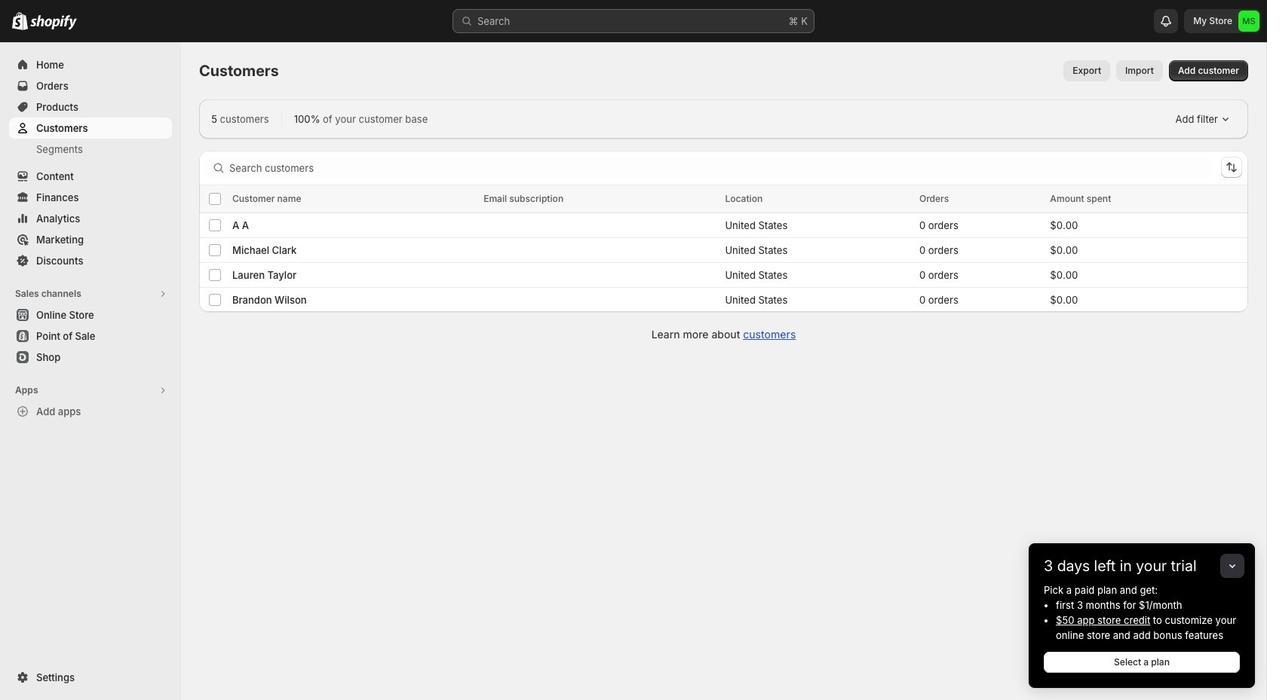 Task type: locate. For each thing, give the bounding box(es) containing it.
my store image
[[1239, 11, 1260, 32]]

1 horizontal spatial shopify image
[[30, 15, 77, 30]]

shopify image
[[12, 12, 28, 30], [30, 15, 77, 30]]

0 horizontal spatial shopify image
[[12, 12, 28, 30]]

Search customers text field
[[229, 157, 1213, 178]]



Task type: vqa. For each thing, say whether or not it's contained in the screenshot.
Shopify image
yes



